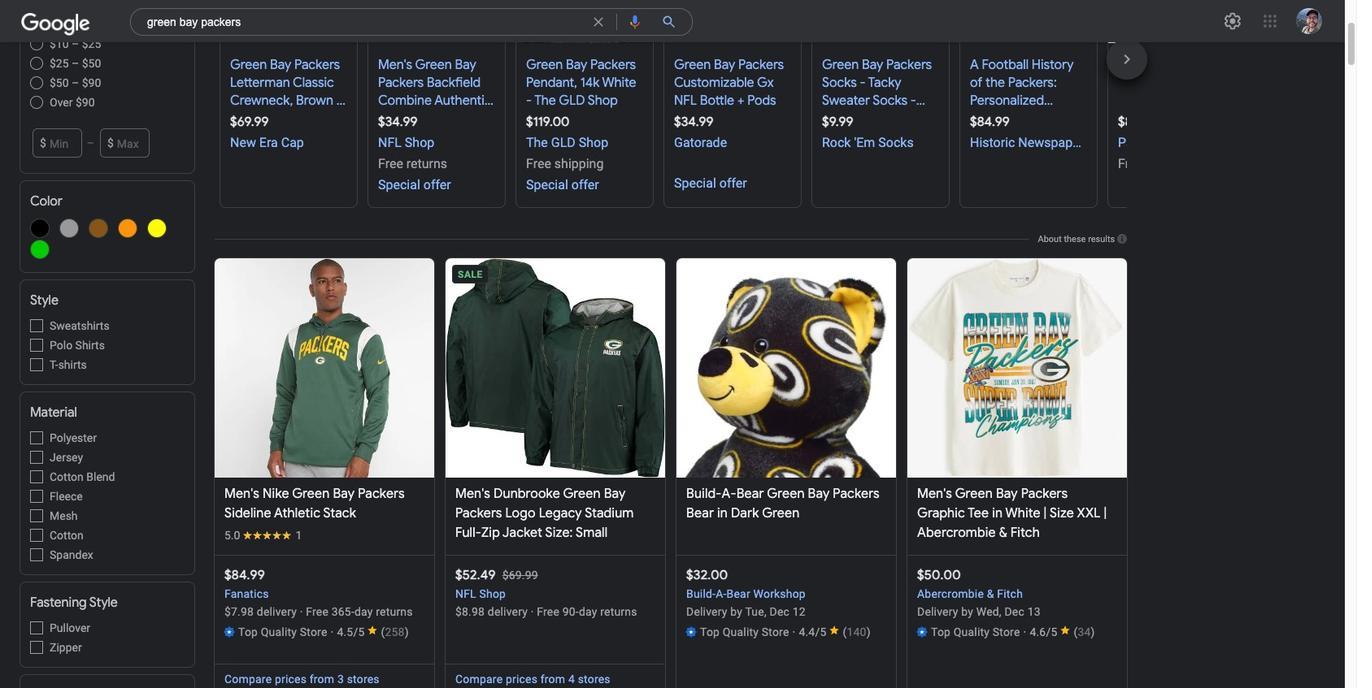Task type: vqa. For each thing, say whether or not it's contained in the screenshot.
2 mi 2
no



Task type: describe. For each thing, give the bounding box(es) containing it.
rock inside $9.99 rock 'em socks
[[822, 135, 851, 150]]

google image
[[21, 13, 91, 36]]

up
[[50, 18, 63, 31]]

day inside $52.49 $69.99 nfl shop $8.98 delivery · free 90-day returns
[[579, 606, 597, 619]]

tacky
[[868, 75, 901, 91]]

top for $84.99
[[238, 626, 258, 639]]

$10 – $25 link
[[30, 36, 185, 52]]

$8.98
[[455, 606, 485, 619]]

sale
[[458, 269, 483, 281]]

stores for jacket
[[578, 673, 610, 686]]

+
[[737, 93, 744, 109]]

clear image
[[590, 9, 607, 35]]

crewneck,
[[230, 93, 293, 109]]

2 horizontal spatial special offer
[[674, 176, 747, 191]]

top quality store button for $50.00
[[916, 624, 1020, 642]]

men's green bay packers graphic tee in white | size xxl | abercrombie & fitch
[[917, 486, 1107, 542]]

dunbrooke
[[494, 486, 560, 503]]

mesh link
[[30, 508, 185, 524]]

– for $25
[[72, 57, 79, 70]]

$50.00
[[917, 568, 961, 584]]

pendant,
[[526, 75, 577, 91]]

2 $ from the left
[[107, 137, 114, 150]]

sweatshirts link
[[30, 318, 185, 334]]

the gld shop link
[[526, 131, 643, 153]]

newspaper
[[970, 111, 1037, 127]]

over $90
[[50, 96, 95, 109]]

34
[[1078, 626, 1091, 639]]

) for men's nike green bay packers sideline athletic stack performance pullover hoodie
[[405, 626, 409, 639]]

nfl inside $52.49 $69.99 nfl shop $8.98 delivery · free 90-day returns
[[455, 588, 476, 601]]

top quality store for $84.99
[[238, 626, 327, 639]]

shirts
[[75, 339, 105, 352]]

returns inside $84.99 fanatics $7.98 delivery · free 365-day returns
[[376, 606, 413, 619]]

fastening
[[30, 595, 87, 611]]

$32.00 build-a-bear workshop delivery by tue, dec 12
[[686, 568, 806, 619]]

pullover inside men's nike green bay packers sideline athletic stack performance pullover hoodie
[[306, 525, 353, 542]]

$84.99 historic newspapers.com
[[970, 114, 1120, 150]]

nfl inside green bay packers letterman classic crewneck, brown - size: m, nfl by new era
[[277, 111, 300, 127]]

bay inside green bay packers letterman classic crewneck, brown - size: m, nfl by new era
[[270, 57, 291, 73]]

$25 – $50
[[50, 57, 101, 70]]

athletic
[[274, 506, 320, 522]]

free inside $52.49 $69.99 nfl shop $8.98 delivery · free 90-day returns
[[537, 606, 560, 619]]

quality for $32.00
[[723, 626, 759, 639]]

pullover inside the men's green bay packers backfield combine authentic pullover hoodie size: extra large
[[378, 111, 424, 127]]

1 vertical spatial bear
[[686, 506, 714, 522]]

& inside men's green bay packers graphic tee in white | size xxl | abercrombie & fitch
[[999, 525, 1007, 542]]

2 horizontal spatial offer
[[719, 176, 747, 191]]

1
[[296, 529, 302, 542]]

top quality store button for $84.99
[[223, 624, 327, 642]]

0 vertical spatial $25
[[82, 37, 101, 50]]

green image
[[30, 240, 50, 259]]

build- inside build-a-bear green bay packers bear in dark green
[[686, 486, 722, 503]]

green inside men's dunbrooke green bay packers logo legacy stadium full-zip jacket size: small
[[563, 486, 601, 503]]

2 | from the left
[[1104, 506, 1107, 522]]

nike
[[263, 486, 289, 503]]

spandex link
[[30, 547, 185, 564]]

$34.99 inside green bay packers customizable gx nfl bottle + pods $34.99 gatorade
[[674, 114, 713, 130]]

packers inside men's dunbrooke green bay packers logo legacy stadium full-zip jacket size: small
[[455, 506, 502, 522]]

4.4/5
[[799, 626, 827, 639]]

green inside green bay packers letterman classic crewneck, brown - size: m, nfl by new era
[[230, 57, 267, 73]]

top quality store for $50.00
[[931, 626, 1020, 639]]

$7.98
[[224, 606, 254, 619]]

over $90 link
[[30, 94, 185, 111]]

up to $10
[[50, 18, 98, 31]]

men's green bay packers backfield combine authentic pullover hoodie size: extra large
[[378, 57, 492, 145]]

nfl shop link
[[378, 131, 495, 153]]

( for men's green bay packers graphic tee in white | size xxl | abercrombie & fitch
[[1074, 626, 1078, 639]]

free inside $89.99 packers pro shop - official free shipping
[[1118, 156, 1143, 172]]

packers:
[[1008, 75, 1057, 91]]

( for build-a-bear green bay packers bear in dark green
[[843, 626, 847, 639]]

· for $84.99
[[331, 626, 334, 639]]

special offer for men's green bay packers backfield combine authentic pullover hoodie size: extra large
[[378, 177, 451, 193]]

$69.99 inside $69.99 new era cap
[[230, 114, 269, 130]]

14k
[[580, 75, 600, 91]]

authentic
[[434, 93, 492, 109]]

compare for performance
[[224, 673, 272, 686]]

socks inside $9.99 rock 'em socks
[[878, 135, 914, 150]]

small
[[576, 525, 608, 542]]

returns inside $52.49 $69.99 nfl shop $8.98 delivery · free 90-day returns
[[600, 606, 637, 619]]

abercrombie inside men's green bay packers graphic tee in white | size xxl | abercrombie & fitch
[[917, 525, 996, 542]]

polo shirts link
[[30, 337, 185, 354]]

from for jacket
[[541, 673, 565, 686]]

about these results link
[[1030, 234, 1127, 245]]

nfl inside green bay packers customizable gx nfl bottle + pods $34.99 gatorade
[[674, 93, 697, 109]]

5.0
[[224, 529, 240, 542]]

in inside build-a-bear green bay packers bear in dark green
[[717, 506, 728, 522]]

over
[[50, 96, 73, 109]]

football
[[982, 57, 1029, 73]]

4
[[568, 673, 575, 686]]

- inside green bay packers letterman classic crewneck, brown - size: m, nfl by new era
[[336, 93, 342, 109]]

1 vertical spatial $90
[[76, 96, 95, 109]]

top for $32.00
[[700, 626, 720, 639]]

1 horizontal spatial $10
[[79, 18, 98, 31]]

green inside green bay packers socks - tacky sweater socks - nfl socks - rock 'em socks l/xl (sz 9-13)
[[822, 57, 859, 73]]

fanatics
[[224, 588, 269, 601]]

men's for men's nike green bay packers sideline athletic stack performance pullover hoodie
[[224, 486, 260, 503]]

a- inside build-a-bear green bay packers bear in dark green
[[722, 486, 736, 503]]

packers inside green bay packers customizable gx nfl bottle + pods $34.99 gatorade
[[738, 57, 784, 73]]

green inside green bay packers pendant, 14k white - the gld shop $119.00 the gld shop free shipping
[[526, 57, 563, 73]]

bay inside green bay packers socks - tacky sweater socks - nfl socks - rock 'em socks l/xl (sz 9-13)
[[862, 57, 883, 73]]

( 258 )
[[381, 626, 409, 639]]

– for $10
[[72, 37, 79, 50]]

returns inside $34.99 nfl shop free returns
[[406, 156, 447, 172]]

140
[[847, 626, 867, 639]]

- left tacky
[[860, 75, 866, 91]]

white inside green bay packers pendant, 14k white - the gld shop $119.00 the gld shop free shipping
[[602, 75, 636, 91]]

men's for men's green bay packers backfield combine authentic pullover hoodie size: extra large
[[378, 57, 412, 73]]

the
[[986, 75, 1005, 91]]

polyester
[[50, 432, 97, 445]]

- inside green bay packers pendant, 14k white - the gld shop $119.00 the gld shop free shipping
[[526, 93, 532, 109]]

· inside $52.49 $69.99 nfl shop $8.98 delivery · free 90-day returns
[[531, 606, 534, 619]]

hoodie inside the men's green bay packers backfield combine authentic pullover hoodie size: extra large
[[427, 111, 470, 127]]

compare prices from 4 stores
[[455, 673, 610, 686]]

pro
[[1168, 135, 1188, 150]]

$8.98 delivery · free 90-day returns link
[[455, 603, 637, 621]]

history
[[1032, 57, 1074, 73]]

( 140 )
[[843, 626, 871, 639]]

$50 – $90 link
[[30, 75, 185, 91]]

m,
[[260, 111, 274, 127]]

$32.00
[[686, 568, 728, 584]]

polo
[[50, 339, 72, 352]]

green inside men's green bay packers graphic tee in white | size xxl | abercrombie & fitch
[[955, 486, 993, 503]]

men's dunbrooke green bay packers logo legacy stadium full-zip jacket size: small link
[[455, 485, 655, 546]]

l/xl
[[883, 128, 909, 145]]

jersey link
[[30, 450, 185, 466]]

new inside $69.99 new era cap
[[230, 135, 256, 150]]

by inside $32.00 build-a-bear workshop delivery by tue, dec 12
[[730, 606, 742, 619]]

logo
[[505, 506, 536, 522]]

brxlz
[[1206, 57, 1234, 73]]

a- inside $32.00 build-a-bear workshop delivery by tue, dec 12
[[716, 588, 727, 601]]

nfl inside green bay packers socks - tacky sweater socks - nfl socks - rock 'em socks l/xl (sz 9-13)
[[822, 111, 845, 127]]

results
[[1088, 234, 1115, 245]]

cotton link
[[30, 528, 185, 544]]

$52.49
[[455, 568, 496, 584]]

combine
[[378, 93, 432, 109]]

size: inside men's dunbrooke green bay packers logo legacy stadium full-zip jacket size: small
[[545, 525, 573, 542]]

gray image
[[59, 219, 79, 238]]

green bay packers letterman classic crewneck, brown - size: m, nfl by new era
[[230, 57, 347, 145]]

$119.00
[[526, 114, 570, 130]]

men's nike green bay packers sideline athletic stack performance pullover hoodie
[[224, 486, 405, 542]]

workshop
[[753, 588, 806, 601]]

$10 – $25
[[50, 37, 101, 50]]

1 vertical spatial the
[[526, 135, 548, 150]]

size: inside the men's green bay packers backfield combine authentic pullover hoodie size: extra large
[[378, 128, 405, 145]]

green inside the men's green bay packers backfield combine authentic pullover hoodie size: extra large
[[415, 57, 452, 73]]

official
[[1231, 135, 1271, 150]]

0 vertical spatial gld
[[559, 93, 585, 109]]

delivery inside $32.00 build-a-bear workshop delivery by tue, dec 12
[[686, 606, 727, 619]]

store for $84.99
[[300, 626, 327, 639]]

tue,
[[745, 606, 767, 619]]

$50 – $90
[[50, 76, 101, 89]]

0 vertical spatial the
[[534, 93, 556, 109]]

free inside green bay packers pendant, 14k white - the gld shop $119.00 the gld shop free shipping
[[526, 156, 551, 172]]

about
[[1038, 234, 1062, 245]]

build- inside $32.00 build-a-bear workshop delivery by tue, dec 12
[[686, 588, 716, 601]]

delivery inside $52.49 $69.99 nfl shop $8.98 delivery · free 90-day returns
[[488, 606, 528, 619]]

abercrombie inside $50.00 abercrombie & fitch delivery by wed, dec 13
[[917, 588, 984, 601]]

2 horizontal spatial special offer link
[[674, 175, 791, 193]]

shipping inside green bay packers pendant, 14k white - the gld shop $119.00 the gld shop free shipping
[[554, 156, 604, 172]]

new era cap link
[[230, 131, 347, 153]]

from for hoodie
[[310, 673, 334, 686]]

1 horizontal spatial $50
[[82, 57, 101, 70]]

spandex
[[50, 549, 93, 562]]

bay inside green bay packers customizable gx nfl bottle + pods $34.99 gatorade
[[714, 57, 735, 73]]

0 vertical spatial bear
[[736, 486, 764, 503]]

material
[[30, 405, 77, 421]]

special offer link for men's green bay packers backfield combine authentic pullover hoodie size: extra large
[[378, 176, 495, 194]]

bay inside build-a-bear green bay packers bear in dark green
[[808, 486, 830, 503]]

· inside $84.99 fanatics $7.98 delivery · free 365-day returns
[[300, 606, 303, 619]]

fleece link
[[30, 489, 185, 505]]

green bay packers pendant, 14k white - the gld shop $119.00 the gld shop free shipping
[[526, 57, 636, 172]]

packers inside $89.99 packers pro shop - official free shipping
[[1118, 135, 1165, 150]]

0 vertical spatial style
[[30, 293, 58, 309]]

4.5/5
[[337, 626, 365, 639]]



Task type: locate. For each thing, give the bounding box(es) containing it.
$ up color
[[40, 137, 46, 150]]

0 horizontal spatial 'em
[[822, 128, 843, 145]]

offer down gatorade link
[[719, 176, 747, 191]]

2 horizontal spatial top quality store
[[931, 626, 1020, 639]]

2 ( from the left
[[843, 626, 847, 639]]

2 ) from the left
[[867, 626, 871, 639]]

0 horizontal spatial special offer link
[[378, 176, 495, 194]]

by down brown
[[303, 111, 317, 127]]

2 $34.99 from the left
[[674, 114, 713, 130]]

men's up combine
[[378, 57, 412, 73]]

special for men's green bay packers backfield combine authentic pullover hoodie size: extra large
[[378, 177, 420, 193]]

1 horizontal spatial special offer link
[[526, 176, 643, 194]]

1 delivery from the left
[[257, 606, 297, 619]]

1 store from the left
[[300, 626, 327, 639]]

size: inside green bay packers letterman classic crewneck, brown - size: m, nfl by new era
[[230, 111, 257, 127]]

free
[[378, 156, 403, 172], [526, 156, 551, 172], [1118, 156, 1143, 172], [306, 606, 329, 619], [537, 606, 560, 619]]

1 horizontal spatial quality
[[723, 626, 759, 639]]

of
[[970, 75, 983, 91]]

– down over $90 link
[[87, 137, 94, 150]]

0 horizontal spatial compare
[[224, 673, 272, 686]]

special offer down $34.99 nfl shop free returns
[[378, 177, 451, 193]]

prices left 3
[[275, 673, 307, 686]]

pullover down combine
[[378, 111, 424, 127]]

seller rating image for men's green bay packers graphic tee in white | size xxl | abercrombie & fitch
[[1061, 626, 1070, 636]]

graphic
[[917, 506, 965, 522]]

bay inside men's dunbrooke green bay packers logo legacy stadium full-zip jacket size: small
[[604, 486, 626, 503]]

& up $50.00 abercrombie & fitch delivery by wed, dec 13
[[999, 525, 1007, 542]]

- left official
[[1224, 135, 1227, 150]]

1 vertical spatial abercrombie
[[917, 588, 984, 601]]

special offer link for green bay packers pendant, 14k white - the gld shop
[[526, 176, 643, 194]]

special
[[674, 176, 716, 191], [378, 177, 420, 193], [526, 177, 568, 193]]

era left cap
[[259, 135, 278, 150]]

1 $34.99 from the left
[[378, 114, 417, 130]]

$52.49 $69.99 nfl shop $8.98 delivery · free 90-day returns
[[455, 568, 637, 619]]

0 vertical spatial white
[[602, 75, 636, 91]]

- inside $89.99 packers pro shop - official free shipping
[[1224, 135, 1227, 150]]

men's dunbrooke green bay packers logo legacy stadium full-zip jacket size: small
[[455, 486, 634, 542]]

bay inside men's nike green bay packers sideline athletic stack performance pullover hoodie
[[333, 486, 355, 503]]

by inside green bay packers letterman classic crewneck, brown - size: m, nfl by new era
[[303, 111, 317, 127]]

packers inside the men's green bay packers backfield combine authentic pullover hoodie size: extra large
[[378, 75, 424, 91]]

men's up full-
[[455, 486, 490, 503]]

top quality store down $7.98 delivery · free 365-day returns link
[[238, 626, 327, 639]]

packers inside men's green bay packers graphic tee in white | size xxl | abercrombie & fitch
[[1021, 486, 1068, 503]]

0 horizontal spatial special offer
[[378, 177, 451, 193]]

1 day from the left
[[355, 606, 373, 619]]

1 horizontal spatial $84.99
[[970, 114, 1010, 130]]

a- up dark
[[722, 486, 736, 503]]

0 horizontal spatial style
[[30, 293, 58, 309]]

cap
[[281, 135, 304, 150]]

· left 4.6/5 at bottom right
[[1023, 626, 1027, 639]]

0 vertical spatial $84.99
[[970, 114, 1010, 130]]

1 horizontal spatial shipping
[[1146, 156, 1196, 172]]

1 horizontal spatial delivery
[[917, 606, 958, 619]]

0 horizontal spatial quality
[[261, 626, 297, 639]]

packers inside green bay packers letterman classic crewneck, brown - size: m, nfl by new era
[[294, 57, 340, 73]]

a- down $32.00
[[716, 588, 727, 601]]

0 vertical spatial a-
[[722, 486, 736, 503]]

2 top from the left
[[700, 626, 720, 639]]

packers pro shop - official link
[[1118, 131, 1271, 153]]

2 top quality store button from the left
[[685, 624, 789, 642]]

1 top quality store button from the left
[[223, 624, 327, 642]]

free down $119.00
[[526, 156, 551, 172]]

era inside $69.99 new era cap
[[259, 135, 278, 150]]

packers inside green bay packers socks - tacky sweater socks - nfl socks - rock 'em socks l/xl (sz 9-13)
[[886, 57, 932, 73]]

backfield
[[427, 75, 481, 91]]

3 top from the left
[[931, 626, 951, 639]]

cotton for cotton
[[50, 529, 84, 542]]

search by voice image
[[627, 14, 643, 30]]

2 vertical spatial pullover
[[50, 622, 90, 635]]

1 cotton from the top
[[50, 471, 84, 484]]

( right 4.6/5 at bottom right
[[1074, 626, 1078, 639]]

day down small
[[579, 606, 597, 619]]

·
[[300, 606, 303, 619], [531, 606, 534, 619], [331, 626, 334, 639], [792, 626, 796, 639], [1023, 626, 1027, 639]]

bear up delivery by tue, dec 12 link
[[727, 588, 750, 601]]

9-
[[822, 146, 835, 163]]

up to $10 link
[[30, 16, 185, 33]]

1 | from the left
[[1044, 506, 1047, 522]]

$25
[[82, 37, 101, 50], [50, 57, 69, 70]]

2 horizontal spatial seller rating image
[[1061, 626, 1070, 636]]

bay inside the men's green bay packers backfield combine authentic pullover hoodie size: extra large
[[455, 57, 476, 73]]

1 horizontal spatial store
[[762, 626, 789, 639]]

dec inside $50.00 abercrombie & fitch delivery by wed, dec 13
[[1005, 606, 1025, 619]]

· left 4.5/5
[[331, 626, 334, 639]]

era inside green bay packers letterman classic crewneck, brown - size: m, nfl by new era
[[230, 128, 249, 145]]

2 build- from the top
[[686, 588, 716, 601]]

gx
[[757, 75, 774, 91]]

build-a-bear green bay packers bear in dark green link
[[686, 485, 886, 526]]

bay
[[270, 57, 291, 73], [455, 57, 476, 73], [566, 57, 587, 73], [714, 57, 735, 73], [862, 57, 883, 73], [333, 486, 355, 503], [604, 486, 626, 503], [808, 486, 830, 503], [996, 486, 1018, 503]]

) right 4.4/5
[[867, 626, 871, 639]]

1 horizontal spatial era
[[259, 135, 278, 150]]

1 dec from the left
[[770, 606, 790, 619]]

store down wed,
[[993, 626, 1020, 639]]

2 horizontal spatial by
[[961, 606, 973, 619]]

1 quality from the left
[[261, 626, 297, 639]]

bottle
[[700, 93, 734, 109]]

xxl
[[1077, 506, 1101, 522]]

2 in from the left
[[992, 506, 1003, 522]]

1 abercrombie from the top
[[917, 525, 996, 542]]

0 vertical spatial $90
[[82, 76, 101, 89]]

3
[[337, 673, 344, 686]]

365-
[[332, 606, 355, 619]]

3 top quality store button from the left
[[916, 624, 1020, 642]]

abercrombie down graphic
[[917, 525, 996, 542]]

new down brown
[[320, 111, 347, 127]]

special offer
[[674, 176, 747, 191], [378, 177, 451, 193], [526, 177, 599, 193]]

1 horizontal spatial $34.99
[[674, 114, 713, 130]]

men's inside men's dunbrooke green bay packers logo legacy stadium full-zip jacket size: small
[[455, 486, 490, 503]]

more info image
[[1117, 234, 1127, 244]]

1 horizontal spatial $69.99
[[502, 569, 538, 582]]

0 horizontal spatial store
[[300, 626, 327, 639]]

$69.99 inside $52.49 $69.99 nfl shop $8.98 delivery · free 90-day returns
[[502, 569, 538, 582]]

1 ) from the left
[[405, 626, 409, 639]]

brown
[[296, 93, 333, 109]]

store for $50.00
[[993, 626, 1020, 639]]

1 shipping from the left
[[554, 156, 604, 172]]

prices for zip
[[506, 673, 538, 686]]

0 horizontal spatial in
[[717, 506, 728, 522]]

1 vertical spatial cotton
[[50, 529, 84, 542]]

2 cotton from the top
[[50, 529, 84, 542]]

2 stores from the left
[[578, 673, 610, 686]]

to
[[66, 18, 76, 31]]

1 compare from the left
[[224, 673, 272, 686]]

1 from from the left
[[310, 673, 334, 686]]

0 horizontal spatial delivery
[[257, 606, 297, 619]]

gld down $119.00
[[551, 135, 576, 150]]

prices
[[275, 673, 307, 686], [506, 673, 538, 686]]

top quality store button down delivery by wed, dec 13 link
[[916, 624, 1020, 642]]

1 horizontal spatial &
[[999, 525, 1007, 542]]

seller rating image for men's nike green bay packers sideline athletic stack performance pullover hoodie
[[368, 626, 378, 636]]

2 horizontal spatial store
[[993, 626, 1020, 639]]

quality down $7.98 delivery · free 365-day returns link
[[261, 626, 297, 639]]

$69.99 down jacket
[[502, 569, 538, 582]]

'em
[[822, 128, 843, 145], [854, 135, 875, 150]]

'em inside $9.99 rock 'em socks
[[854, 135, 875, 150]]

stores right 3
[[347, 673, 380, 686]]

–
[[72, 37, 79, 50], [72, 57, 79, 70], [72, 76, 79, 89], [87, 137, 94, 150]]

delivery
[[686, 606, 727, 619], [917, 606, 958, 619]]

special down $34.99 nfl shop free returns
[[378, 177, 420, 193]]

bay inside green bay packers pendant, 14k white - the gld shop $119.00 the gld shop free shipping
[[566, 57, 587, 73]]

$84.99 for $84.99 fanatics $7.98 delivery · free 365-day returns
[[224, 568, 265, 584]]

delivery
[[257, 606, 297, 619], [488, 606, 528, 619]]

shop inside $34.99 nfl shop free returns
[[405, 135, 434, 150]]

prices left 4
[[506, 673, 538, 686]]

rock 'em socks link
[[822, 131, 939, 153]]

· for $50.00
[[1023, 626, 1027, 639]]

- up (sz
[[910, 93, 916, 109]]

1 vertical spatial $10
[[50, 37, 69, 50]]

green
[[230, 57, 267, 73], [415, 57, 452, 73], [526, 57, 563, 73], [674, 57, 711, 73], [822, 57, 859, 73], [292, 486, 330, 503], [563, 486, 601, 503], [767, 486, 805, 503], [955, 486, 993, 503], [762, 506, 800, 522]]

white right 14k
[[602, 75, 636, 91]]

$25 up '$50 – $90'
[[50, 57, 69, 70]]

top quality store
[[238, 626, 327, 639], [700, 626, 789, 639], [931, 626, 1020, 639]]

2 prices from the left
[[506, 673, 538, 686]]

$9.99 rock 'em socks
[[822, 114, 914, 150]]

color
[[30, 194, 62, 210]]

delivery down $32.00
[[686, 606, 727, 619]]

shop inside $52.49 $69.99 nfl shop $8.98 delivery · free 90-day returns
[[479, 588, 506, 601]]

2 horizontal spatial quality
[[954, 626, 990, 639]]

$84.99 for $84.99 historic newspapers.com
[[970, 114, 1010, 130]]

delivery by wed, dec 13 link
[[917, 603, 1041, 621]]

1 prices from the left
[[275, 673, 307, 686]]

pullover
[[378, 111, 424, 127], [306, 525, 353, 542], [50, 622, 90, 635]]

top for $50.00
[[931, 626, 951, 639]]

compare down $8.98
[[455, 673, 503, 686]]

hoodie right the 1
[[356, 525, 400, 542]]

size:
[[230, 111, 257, 127], [378, 128, 405, 145], [545, 525, 573, 542]]

extra
[[408, 128, 438, 145]]

4.6/5
[[1030, 626, 1057, 639]]

special offer link down the gld shop link
[[526, 176, 643, 194]]

0 horizontal spatial &
[[987, 588, 994, 601]]

polyester link
[[30, 430, 185, 446]]

offer down nfl shop link
[[423, 177, 451, 193]]

· left 365-
[[300, 606, 303, 619]]

1 horizontal spatial hoodie
[[427, 111, 470, 127]]

from left 4
[[541, 673, 565, 686]]

men's green bay packers graphic tee in white | size xxl | abercrombie & fitch link
[[917, 485, 1117, 546]]

2 horizontal spatial size:
[[545, 525, 573, 542]]

build-
[[686, 486, 722, 503], [686, 588, 716, 601]]

$50 up the over
[[50, 76, 69, 89]]

green inside green bay packers customizable gx nfl bottle + pods $34.99 gatorade
[[674, 57, 711, 73]]

1 horizontal spatial $
[[107, 137, 114, 150]]

None text field
[[50, 133, 71, 153], [118, 133, 138, 153], [50, 133, 71, 153], [118, 133, 138, 153]]

'em inside green bay packers socks - tacky sweater socks - nfl socks - rock 'em socks l/xl (sz 9-13)
[[822, 128, 843, 145]]

nfl inside $34.99 nfl shop free returns
[[378, 135, 402, 150]]

bear inside $32.00 build-a-bear workshop delivery by tue, dec 12
[[727, 588, 750, 601]]

t-shirts
[[50, 359, 87, 372]]

zip
[[481, 525, 500, 542]]

0 vertical spatial fitch
[[1011, 525, 1040, 542]]

top down delivery by wed, dec 13 link
[[931, 626, 951, 639]]

1 horizontal spatial special
[[526, 177, 568, 193]]

2 day from the left
[[579, 606, 597, 619]]

( 34 )
[[1074, 626, 1095, 639]]

seller rating image right 4.5/5
[[368, 626, 378, 636]]

$90 down $25 – $50 link
[[82, 76, 101, 89]]

delivery inside $50.00 abercrombie & fitch delivery by wed, dec 13
[[917, 606, 958, 619]]

nfl left bottle
[[674, 93, 697, 109]]

shipping
[[554, 156, 604, 172], [1146, 156, 1196, 172]]

$84.99 inside $84.99 fanatics $7.98 delivery · free 365-day returns
[[224, 568, 265, 584]]

men's inside the men's green bay packers backfield combine authentic pullover hoodie size: extra large
[[378, 57, 412, 73]]

0 horizontal spatial top
[[238, 626, 258, 639]]

0 horizontal spatial $10
[[50, 37, 69, 50]]

by left wed,
[[961, 606, 973, 619]]

$
[[40, 137, 46, 150], [107, 137, 114, 150]]

brown image
[[89, 219, 108, 238]]

shop inside $89.99 packers pro shop - official free shipping
[[1191, 135, 1221, 150]]

stores right 4
[[578, 673, 610, 686]]

2 abercrombie from the top
[[917, 588, 984, 601]]

0 horizontal spatial from
[[310, 673, 334, 686]]

compare
[[224, 673, 272, 686], [455, 673, 503, 686]]

new inside green bay packers letterman classic crewneck, brown - size: m, nfl by new era
[[320, 111, 347, 127]]

0 vertical spatial size:
[[230, 111, 257, 127]]

12
[[793, 606, 806, 619]]

2 compare from the left
[[455, 673, 503, 686]]

the down $119.00
[[526, 135, 548, 150]]

0 horizontal spatial $
[[40, 137, 46, 150]]

special for green bay packers pendant, 14k white - the gld shop
[[526, 177, 568, 193]]

1 top quality store from the left
[[238, 626, 327, 639]]

1 horizontal spatial compare
[[455, 673, 503, 686]]

nfl down "sweater"
[[822, 111, 845, 127]]

top down delivery by tue, dec 12 link
[[700, 626, 720, 639]]

about these results
[[1038, 234, 1117, 245]]

top quality store for $32.00
[[700, 626, 789, 639]]

mesh
[[50, 510, 78, 523]]

) for build-a-bear green bay packers bear in dark green
[[867, 626, 871, 639]]

offer for green bay packers pendant, 14k white - the gld shop
[[571, 177, 599, 193]]

fleece
[[50, 490, 83, 503]]

day inside $84.99 fanatics $7.98 delivery · free 365-day returns
[[355, 606, 373, 619]]

0 horizontal spatial )
[[405, 626, 409, 639]]

white inside men's green bay packers graphic tee in white | size xxl | abercrombie & fitch
[[1005, 506, 1041, 522]]

black image
[[30, 219, 50, 238]]

bear left dark
[[686, 506, 714, 522]]

2 delivery from the left
[[917, 606, 958, 619]]

top quality store down delivery by tue, dec 12 link
[[700, 626, 789, 639]]

– down $25 – $50
[[72, 76, 79, 89]]

2 shipping from the left
[[1146, 156, 1196, 172]]

seller rating image left 34
[[1061, 626, 1070, 636]]

special offer for green bay packers pendant, 14k white - the gld shop
[[526, 177, 599, 193]]

0 horizontal spatial dec
[[770, 606, 790, 619]]

2 top quality store from the left
[[700, 626, 789, 639]]

store for $32.00
[[762, 626, 789, 639]]

returns down nfl shop link
[[406, 156, 447, 172]]

1 horizontal spatial top quality store
[[700, 626, 789, 639]]

3 ) from the left
[[1091, 626, 1095, 639]]

in inside men's green bay packers graphic tee in white | size xxl | abercrombie & fitch
[[992, 506, 1003, 522]]

orange image
[[118, 219, 137, 238]]

$25 down "up to $10" link
[[82, 37, 101, 50]]

1 vertical spatial a-
[[716, 588, 727, 601]]

2 quality from the left
[[723, 626, 759, 639]]

2 delivery from the left
[[488, 606, 528, 619]]

nfl left 'extra'
[[378, 135, 402, 150]]

size: left m,
[[230, 111, 257, 127]]

large
[[441, 128, 474, 145]]

fitch inside men's green bay packers graphic tee in white | size xxl | abercrombie & fitch
[[1011, 525, 1040, 542]]

free inside $34.99 nfl shop free returns
[[378, 156, 403, 172]]

special down gatorade
[[674, 176, 716, 191]]

customizable
[[674, 75, 754, 91]]

gld down 14k
[[559, 93, 585, 109]]

1 delivery from the left
[[686, 606, 727, 619]]

$34.99 up gatorade
[[674, 114, 713, 130]]

Search search field
[[147, 13, 584, 35]]

special offer link
[[674, 175, 791, 193], [378, 176, 495, 194], [526, 176, 643, 194]]

cotton for cotton blend
[[50, 471, 84, 484]]

0 horizontal spatial $34.99
[[378, 114, 417, 130]]

1 ( from the left
[[381, 626, 385, 639]]

returns up 258
[[376, 606, 413, 619]]

new down crewneck,
[[230, 135, 256, 150]]

) for men's green bay packers graphic tee in white | size xxl | abercrombie & fitch
[[1091, 626, 1095, 639]]

pullover down stack
[[306, 525, 353, 542]]

1 vertical spatial hoodie
[[356, 525, 400, 542]]

fastening style
[[30, 595, 118, 611]]

1 stores from the left
[[347, 673, 380, 686]]

2 seller rating image from the left
[[830, 626, 840, 636]]

dark
[[731, 506, 759, 522]]

$ down over $90 link
[[107, 137, 114, 150]]

size
[[1050, 506, 1074, 522]]

0 vertical spatial $50
[[82, 57, 101, 70]]

1 horizontal spatial seller rating image
[[830, 626, 840, 636]]

2 vertical spatial bear
[[727, 588, 750, 601]]

from left 3
[[310, 673, 334, 686]]

1 seller rating image from the left
[[368, 626, 378, 636]]

compare for full-
[[455, 673, 503, 686]]

1 horizontal spatial offer
[[571, 177, 599, 193]]

size: left 'extra'
[[378, 128, 405, 145]]

1 vertical spatial $84.99
[[224, 568, 265, 584]]

lambeau
[[1118, 57, 1172, 73]]

quality
[[261, 626, 297, 639], [723, 626, 759, 639], [954, 626, 990, 639]]

1 horizontal spatial |
[[1104, 506, 1107, 522]]

shipping inside $89.99 packers pro shop - official free shipping
[[1146, 156, 1196, 172]]

2 dec from the left
[[1005, 606, 1025, 619]]

free left 365-
[[306, 606, 329, 619]]

258
[[385, 626, 405, 639]]

cotton down 'mesh'
[[50, 529, 84, 542]]

top
[[238, 626, 258, 639], [700, 626, 720, 639], [931, 626, 951, 639]]

$34.99 nfl shop free returns
[[378, 114, 447, 172]]

yellow image
[[147, 219, 167, 238]]

( for men's nike green bay packers sideline athletic stack performance pullover hoodie
[[381, 626, 385, 639]]

3 seller rating image from the left
[[1061, 626, 1070, 636]]

& inside $50.00 abercrombie & fitch delivery by wed, dec 13
[[987, 588, 994, 601]]

top down $7.98 on the left
[[238, 626, 258, 639]]

0 horizontal spatial prices
[[275, 673, 307, 686]]

0 vertical spatial hoodie
[[427, 111, 470, 127]]

special down the gld shop link
[[526, 177, 568, 193]]

5 out of 5 stars image
[[243, 531, 292, 540], [243, 531, 292, 540]]

special offer down the gld shop link
[[526, 177, 599, 193]]

rock inside green bay packers socks - tacky sweater socks - nfl socks - rock 'em socks l/xl (sz 9-13)
[[894, 111, 923, 127]]

0 horizontal spatial size:
[[230, 111, 257, 127]]

free down nfl shop link
[[378, 156, 403, 172]]

3 quality from the left
[[954, 626, 990, 639]]

1 vertical spatial size:
[[378, 128, 405, 145]]

1 horizontal spatial prices
[[506, 673, 538, 686]]

0 horizontal spatial by
[[303, 111, 317, 127]]

classic
[[293, 75, 334, 91]]

day up 4.5/5
[[355, 606, 373, 619]]

returns right 90-
[[600, 606, 637, 619]]

3 ( from the left
[[1074, 626, 1078, 639]]

0 horizontal spatial top quality store
[[238, 626, 327, 639]]

men's for men's dunbrooke green bay packers logo legacy stadium full-zip jacket size: small
[[455, 486, 490, 503]]

store
[[300, 626, 327, 639], [762, 626, 789, 639], [993, 626, 1020, 639]]

0 horizontal spatial (
[[381, 626, 385, 639]]

1 horizontal spatial (
[[843, 626, 847, 639]]

(sz
[[912, 128, 928, 145]]

0 horizontal spatial $25
[[50, 57, 69, 70]]

wed,
[[976, 606, 1002, 619]]

'em right 13)
[[854, 135, 875, 150]]

2 horizontal spatial )
[[1091, 626, 1095, 639]]

delivery down the fanatics
[[257, 606, 297, 619]]

seller rating image
[[368, 626, 378, 636], [830, 626, 840, 636], [1061, 626, 1070, 636]]

1 horizontal spatial special offer
[[526, 177, 599, 193]]

seller rating image for build-a-bear green bay packers bear in dark green
[[830, 626, 840, 636]]

packers inside men's nike green bay packers sideline athletic stack performance pullover hoodie
[[358, 486, 405, 503]]

delivery inside $84.99 fanatics $7.98 delivery · free 365-day returns
[[257, 606, 297, 619]]

quality for $50.00
[[954, 626, 990, 639]]

store down 'tue,' in the bottom of the page
[[762, 626, 789, 639]]

special offer link down nfl shop link
[[378, 176, 495, 194]]

0 horizontal spatial shipping
[[554, 156, 604, 172]]

· left 4.4/5
[[792, 626, 796, 639]]

dec left the 13
[[1005, 606, 1025, 619]]

0 vertical spatial new
[[320, 111, 347, 127]]

top quality store button for $32.00
[[685, 624, 789, 642]]

green inside men's nike green bay packers sideline athletic stack performance pullover hoodie
[[292, 486, 330, 503]]

1 horizontal spatial style
[[89, 595, 118, 611]]

by inside $50.00 abercrombie & fitch delivery by wed, dec 13
[[961, 606, 973, 619]]

nfl up $8.98
[[455, 588, 476, 601]]

1 vertical spatial white
[[1005, 506, 1041, 522]]

special offer link down gatorade link
[[674, 175, 791, 193]]

0 horizontal spatial top quality store button
[[223, 624, 327, 642]]

2 horizontal spatial top quality store button
[[916, 624, 1020, 642]]

$50
[[82, 57, 101, 70], [50, 76, 69, 89]]

0 vertical spatial build-
[[686, 486, 722, 503]]

0 horizontal spatial special
[[378, 177, 420, 193]]

returns
[[406, 156, 447, 172], [376, 606, 413, 619], [600, 606, 637, 619]]

1 horizontal spatial from
[[541, 673, 565, 686]]

- up $119.00
[[526, 93, 532, 109]]

1 $ from the left
[[40, 137, 46, 150]]

bay inside men's green bay packers graphic tee in white | size xxl | abercrombie & fitch
[[996, 486, 1018, 503]]

green bay packers customizable gx nfl bottle + pods $34.99 gatorade
[[674, 57, 784, 150]]

3 top quality store from the left
[[931, 626, 1020, 639]]

1 top from the left
[[238, 626, 258, 639]]

$10 down up
[[50, 37, 69, 50]]

) right 4.6/5 at bottom right
[[1091, 626, 1095, 639]]

offer down the gld shop link
[[571, 177, 599, 193]]

None search field
[[0, 0, 693, 38]]

dec inside $32.00 build-a-bear workshop delivery by tue, dec 12
[[770, 606, 790, 619]]

0 vertical spatial $10
[[79, 18, 98, 31]]

0 vertical spatial pullover
[[378, 111, 424, 127]]

$10 right to
[[79, 18, 98, 31]]

packers inside build-a-bear green bay packers bear in dark green
[[833, 486, 880, 503]]

· left 90-
[[531, 606, 534, 619]]

1 horizontal spatial new
[[320, 111, 347, 127]]

packers inside green bay packers pendant, 14k white - the gld shop $119.00 the gld shop free shipping
[[590, 57, 636, 73]]

0 horizontal spatial $50
[[50, 76, 69, 89]]

$34.99 inside $34.99 nfl shop free returns
[[378, 114, 417, 130]]

delivery right $8.98
[[488, 606, 528, 619]]

fitch inside $50.00 abercrombie & fitch delivery by wed, dec 13
[[997, 588, 1023, 601]]

3 store from the left
[[993, 626, 1020, 639]]

0 horizontal spatial delivery
[[686, 606, 727, 619]]

- up l/xl on the top
[[885, 111, 891, 127]]

0 vertical spatial $69.99
[[230, 114, 269, 130]]

prices for pullover
[[275, 673, 307, 686]]

free inside $84.99 fanatics $7.98 delivery · free 365-day returns
[[306, 606, 329, 619]]

white left size
[[1005, 506, 1041, 522]]

· for $32.00
[[792, 626, 796, 639]]

)
[[405, 626, 409, 639], [867, 626, 871, 639], [1091, 626, 1095, 639]]

offer for men's green bay packers backfield combine authentic pullover hoodie size: extra large
[[423, 177, 451, 193]]

1 horizontal spatial size:
[[378, 128, 405, 145]]

cotton inside 'link'
[[50, 529, 84, 542]]

– for $50
[[72, 76, 79, 89]]

0 horizontal spatial white
[[602, 75, 636, 91]]

men's inside men's nike green bay packers sideline athletic stack performance pullover hoodie
[[224, 486, 260, 503]]

1 vertical spatial gld
[[551, 135, 576, 150]]

hoodie inside men's nike green bay packers sideline athletic stack performance pullover hoodie
[[356, 525, 400, 542]]

1 build- from the top
[[686, 486, 722, 503]]

$84.99 inside $84.99 historic newspapers.com
[[970, 114, 1010, 130]]

quality for $84.99
[[261, 626, 297, 639]]

2 from from the left
[[541, 673, 565, 686]]

2 horizontal spatial pullover
[[378, 111, 424, 127]]

2 horizontal spatial special
[[674, 176, 716, 191]]

style
[[30, 293, 58, 309], [89, 595, 118, 611]]

performance
[[224, 525, 302, 542]]

(
[[381, 626, 385, 639], [843, 626, 847, 639], [1074, 626, 1078, 639]]

stack
[[323, 506, 356, 522]]

2 store from the left
[[762, 626, 789, 639]]

1 in from the left
[[717, 506, 728, 522]]

free left 90-
[[537, 606, 560, 619]]

rock down $9.99
[[822, 135, 851, 150]]

stores for hoodie
[[347, 673, 380, 686]]

top quality store down delivery by wed, dec 13 link
[[931, 626, 1020, 639]]

0 horizontal spatial $84.99
[[224, 568, 265, 584]]

0 horizontal spatial rock
[[822, 135, 851, 150]]

1 horizontal spatial $25
[[82, 37, 101, 50]]

0 horizontal spatial hoodie
[[356, 525, 400, 542]]

stadium
[[585, 506, 634, 522]]

men's for men's green bay packers graphic tee in white | size xxl | abercrombie & fitch
[[917, 486, 952, 503]]

newspapers.com
[[1018, 135, 1120, 150]]

style up pullover link
[[89, 595, 118, 611]]

men's inside men's green bay packers graphic tee in white | size xxl | abercrombie & fitch
[[917, 486, 952, 503]]

1 vertical spatial rock
[[822, 135, 851, 150]]

top quality store button down delivery by tue, dec 12 link
[[685, 624, 789, 642]]

- right brown
[[336, 93, 342, 109]]



